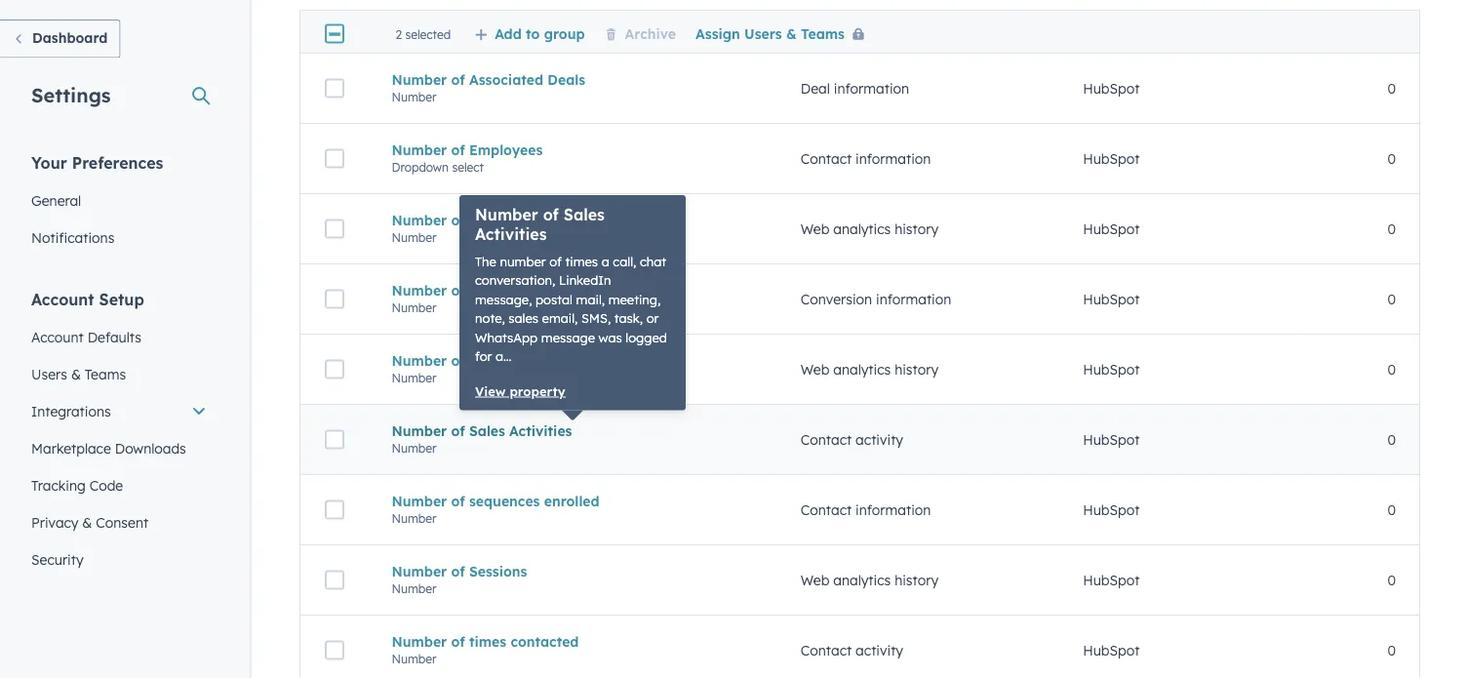 Task type: vqa. For each thing, say whether or not it's contained in the screenshot.
EDIT COLUMNS Button
no



Task type: describe. For each thing, give the bounding box(es) containing it.
was
[[599, 329, 622, 346]]

number of employees dropdown select
[[392, 141, 543, 174]]

deal
[[801, 80, 831, 97]]

privacy & consent
[[31, 514, 148, 531]]

security link
[[20, 541, 219, 578]]

of up submissions
[[550, 253, 562, 269]]

history for number of sessions
[[895, 572, 939, 589]]

to
[[526, 25, 540, 42]]

number of sequences enrolled button
[[392, 493, 754, 510]]

1 horizontal spatial users
[[745, 25, 783, 42]]

number of form submissions button
[[392, 282, 754, 299]]

downloads
[[115, 440, 186, 457]]

hubspot for number of times contacted
[[1084, 642, 1140, 659]]

view
[[475, 383, 506, 399]]

analytics for number of pageviews
[[834, 361, 891, 378]]

account setup element
[[20, 288, 219, 578]]

settings
[[31, 82, 111, 107]]

add
[[495, 25, 522, 42]]

call,
[[613, 253, 637, 269]]

number of sequences enrolled number
[[392, 493, 600, 526]]

contact for number of times contacted
[[801, 642, 852, 659]]

contact activity for activities
[[801, 431, 904, 448]]

tracking code
[[31, 477, 123, 494]]

hubspot for number of form submissions
[[1084, 291, 1140, 308]]

of for number of times contacted
[[451, 633, 465, 650]]

users inside account setup element
[[31, 366, 67, 383]]

of for number of pageviews
[[451, 352, 465, 369]]

group
[[544, 25, 585, 42]]

number
[[500, 253, 546, 269]]

account for account defaults
[[31, 328, 84, 346]]

activities for number of sales activities number
[[510, 422, 572, 439]]

sessions
[[469, 563, 527, 580]]

selected
[[405, 27, 451, 41]]

privacy & consent link
[[20, 504, 219, 541]]

contacted
[[511, 633, 579, 650]]

a
[[602, 253, 610, 269]]

analytics for number of event completions
[[834, 220, 891, 237]]

general
[[31, 192, 81, 209]]

0 for number of sales activities
[[1388, 431, 1397, 448]]

your
[[31, 153, 67, 172]]

number of employees button
[[392, 141, 754, 158]]

number of sales activities tooltip
[[460, 195, 686, 410]]

notifications link
[[20, 219, 219, 256]]

notifications
[[31, 229, 115, 246]]

web for number of sessions
[[801, 572, 830, 589]]

hubspot for number of pageviews
[[1084, 361, 1140, 378]]

number of pageviews button
[[392, 352, 754, 369]]

number of sales activities number
[[392, 422, 572, 456]]

& for consent
[[82, 514, 92, 531]]

hubspot for number of sales activities
[[1084, 431, 1140, 448]]

integrations
[[31, 403, 111, 420]]

of for number of sessions
[[451, 563, 465, 580]]

sales for number of sales activities number
[[469, 422, 505, 439]]

history for number of event completions
[[895, 220, 939, 237]]

contact for number of sequences enrolled
[[801, 501, 852, 519]]

number of sales activities button
[[392, 422, 754, 439]]

sales
[[509, 310, 539, 326]]

dashboard link
[[0, 20, 120, 58]]

preferences
[[72, 153, 163, 172]]

number inside number of employees dropdown select
[[392, 141, 447, 158]]

conversion information
[[801, 291, 952, 308]]

pageviews
[[469, 352, 542, 369]]

2 selected
[[396, 27, 451, 41]]

assign users & teams button
[[696, 25, 872, 42]]

account setup
[[31, 289, 144, 309]]

event
[[469, 212, 507, 229]]

sequences
[[469, 493, 540, 510]]

integrations button
[[20, 393, 219, 430]]

tracking
[[31, 477, 86, 494]]

number of sessions number
[[392, 563, 527, 596]]

account defaults
[[31, 328, 141, 346]]

of for number of employees
[[451, 141, 465, 158]]

activities for number of sales activities the number of times a call, chat conversation, linkedin message, postal mail, meeting, note, sales email, sms, task, or whatsapp message was logged for a…
[[475, 224, 547, 244]]

chat
[[640, 253, 667, 269]]

web analytics history for number of event completions
[[801, 220, 939, 237]]

contact for number of sales activities
[[801, 431, 852, 448]]

of for number of event completions
[[451, 212, 465, 229]]

hubspot for number of event completions
[[1084, 220, 1140, 237]]

& for teams
[[71, 366, 81, 383]]

property
[[510, 383, 566, 399]]

note,
[[475, 310, 505, 326]]

dashboard
[[32, 29, 108, 46]]

hubspot for number of associated deals
[[1084, 80, 1140, 97]]

assign
[[696, 25, 741, 42]]

number of sales activities the number of times a call, chat conversation, linkedin message, postal mail, meeting, note, sales email, sms, task, or whatsapp message was logged for a…
[[475, 205, 667, 365]]

number of times contacted button
[[392, 633, 754, 650]]

information for number of employees
[[856, 150, 931, 167]]

conversation,
[[475, 272, 556, 288]]

mail,
[[576, 291, 605, 307]]

number of associated deals number
[[392, 71, 586, 104]]

your preferences element
[[20, 152, 219, 256]]

message,
[[475, 291, 532, 307]]

consent
[[96, 514, 148, 531]]

the
[[475, 253, 497, 269]]

times inside number of times contacted number
[[469, 633, 507, 650]]

number of pageviews number
[[392, 352, 542, 385]]



Task type: locate. For each thing, give the bounding box(es) containing it.
4 hubspot from the top
[[1084, 291, 1140, 308]]

account
[[31, 289, 94, 309], [31, 328, 84, 346]]

2 contact information from the top
[[801, 501, 931, 519]]

1 0 from the top
[[1388, 80, 1397, 97]]

1 vertical spatial activity
[[856, 642, 904, 659]]

9 hubspot from the top
[[1084, 642, 1140, 659]]

conversion
[[801, 291, 873, 308]]

form
[[469, 282, 505, 299]]

marketplace downloads
[[31, 440, 186, 457]]

0 horizontal spatial &
[[71, 366, 81, 383]]

view property button
[[475, 382, 566, 401]]

activity
[[856, 431, 904, 448], [856, 642, 904, 659]]

& right the assign
[[787, 25, 797, 42]]

3 web from the top
[[801, 572, 830, 589]]

1 vertical spatial account
[[31, 328, 84, 346]]

of for number of sequences enrolled
[[451, 493, 465, 510]]

of left for
[[451, 352, 465, 369]]

of up number
[[543, 205, 559, 224]]

teams inside account setup element
[[85, 366, 126, 383]]

number of form submissions number
[[392, 282, 594, 315]]

2 web from the top
[[801, 361, 830, 378]]

of down the number of pageviews number
[[451, 422, 465, 439]]

0 vertical spatial activity
[[856, 431, 904, 448]]

sales
[[564, 205, 605, 224], [469, 422, 505, 439]]

marketplace
[[31, 440, 111, 457]]

of inside number of associated deals number
[[451, 71, 465, 88]]

hubspot for number of employees
[[1084, 150, 1140, 167]]

web analytics history for number of sessions
[[801, 572, 939, 589]]

0 vertical spatial web analytics history
[[801, 220, 939, 237]]

users & teams
[[31, 366, 126, 383]]

or
[[647, 310, 659, 326]]

logged
[[626, 329, 667, 346]]

0 vertical spatial users
[[745, 25, 783, 42]]

postal
[[536, 291, 573, 307]]

&
[[787, 25, 797, 42], [71, 366, 81, 383], [82, 514, 92, 531]]

3 analytics from the top
[[834, 572, 891, 589]]

0 vertical spatial teams
[[801, 25, 845, 42]]

of up select
[[451, 141, 465, 158]]

0 horizontal spatial teams
[[85, 366, 126, 383]]

add to group button
[[474, 25, 585, 42]]

1 horizontal spatial &
[[82, 514, 92, 531]]

submissions
[[509, 282, 594, 299]]

web for number of pageviews
[[801, 361, 830, 378]]

security
[[31, 551, 84, 568]]

1 contact information from the top
[[801, 150, 931, 167]]

2 activity from the top
[[856, 642, 904, 659]]

1 vertical spatial analytics
[[834, 361, 891, 378]]

completions
[[511, 212, 594, 229]]

1 vertical spatial users
[[31, 366, 67, 383]]

0 for number of employees
[[1388, 150, 1397, 167]]

dropdown
[[392, 160, 449, 174]]

contact
[[801, 150, 852, 167], [801, 431, 852, 448], [801, 501, 852, 519], [801, 642, 852, 659]]

2 vertical spatial &
[[82, 514, 92, 531]]

of left form
[[451, 282, 465, 299]]

2 vertical spatial web analytics history
[[801, 572, 939, 589]]

1 contact from the top
[[801, 150, 852, 167]]

number of event completions number
[[392, 212, 594, 245]]

code
[[89, 477, 123, 494]]

deals
[[548, 71, 586, 88]]

1 vertical spatial history
[[895, 361, 939, 378]]

5 0 from the top
[[1388, 361, 1397, 378]]

1 hubspot from the top
[[1084, 80, 1140, 97]]

3 hubspot from the top
[[1084, 220, 1140, 237]]

history for number of pageviews
[[895, 361, 939, 378]]

0 vertical spatial sales
[[564, 205, 605, 224]]

marketplace downloads link
[[20, 430, 219, 467]]

of inside number of form submissions number
[[451, 282, 465, 299]]

1 vertical spatial web analytics history
[[801, 361, 939, 378]]

tracking code link
[[20, 467, 219, 504]]

of for number of sales activities
[[451, 422, 465, 439]]

0 for number of form submissions
[[1388, 291, 1397, 308]]

1 contact activity from the top
[[801, 431, 904, 448]]

2 0 from the top
[[1388, 150, 1397, 167]]

1 web analytics history from the top
[[801, 220, 939, 237]]

web for number of event completions
[[801, 220, 830, 237]]

sms,
[[582, 310, 611, 326]]

meeting,
[[609, 291, 661, 307]]

1 vertical spatial contact activity
[[801, 642, 904, 659]]

& up "integrations"
[[71, 366, 81, 383]]

0 horizontal spatial sales
[[469, 422, 505, 439]]

defaults
[[88, 328, 141, 346]]

archive button
[[605, 25, 676, 42]]

add to group
[[495, 25, 585, 42]]

3 0 from the top
[[1388, 220, 1397, 237]]

teams
[[801, 25, 845, 42], [85, 366, 126, 383]]

0 vertical spatial analytics
[[834, 220, 891, 237]]

users
[[745, 25, 783, 42], [31, 366, 67, 383]]

contact information
[[801, 150, 931, 167], [801, 501, 931, 519]]

2 contact from the top
[[801, 431, 852, 448]]

1 vertical spatial activities
[[510, 422, 572, 439]]

0 vertical spatial activities
[[475, 224, 547, 244]]

number of associated deals button
[[392, 71, 754, 88]]

2 account from the top
[[31, 328, 84, 346]]

0 horizontal spatial times
[[469, 633, 507, 650]]

users up "integrations"
[[31, 366, 67, 383]]

a…
[[496, 348, 512, 365]]

sales inside number of sales activities the number of times a call, chat conversation, linkedin message, postal mail, meeting, note, sales email, sms, task, or whatsapp message was logged for a…
[[564, 205, 605, 224]]

1 vertical spatial sales
[[469, 422, 505, 439]]

web
[[801, 220, 830, 237], [801, 361, 830, 378], [801, 572, 830, 589]]

of inside number of times contacted number
[[451, 633, 465, 650]]

of for number of associated deals
[[451, 71, 465, 88]]

0 vertical spatial contact activity
[[801, 431, 904, 448]]

setup
[[99, 289, 144, 309]]

of inside number of employees dropdown select
[[451, 141, 465, 158]]

of inside number of sales activities number
[[451, 422, 465, 439]]

account defaults link
[[20, 319, 219, 356]]

9 0 from the top
[[1388, 642, 1397, 659]]

sales inside number of sales activities number
[[469, 422, 505, 439]]

0 vertical spatial history
[[895, 220, 939, 237]]

for
[[475, 348, 492, 365]]

0 for number of times contacted
[[1388, 642, 1397, 659]]

2 hubspot from the top
[[1084, 150, 1140, 167]]

1 horizontal spatial times
[[566, 253, 598, 269]]

2 web analytics history from the top
[[801, 361, 939, 378]]

associated
[[469, 71, 544, 88]]

1 history from the top
[[895, 220, 939, 237]]

of inside number of sessions number
[[451, 563, 465, 580]]

times inside number of sales activities the number of times a call, chat conversation, linkedin message, postal mail, meeting, note, sales email, sms, task, or whatsapp message was logged for a…
[[566, 253, 598, 269]]

number of times contacted number
[[392, 633, 579, 666]]

1 vertical spatial contact information
[[801, 501, 931, 519]]

1 account from the top
[[31, 289, 94, 309]]

8 hubspot from the top
[[1084, 572, 1140, 589]]

0 vertical spatial times
[[566, 253, 598, 269]]

account inside 'account defaults' link
[[31, 328, 84, 346]]

history
[[895, 220, 939, 237], [895, 361, 939, 378], [895, 572, 939, 589]]

0 vertical spatial web
[[801, 220, 830, 237]]

times up linkedin
[[566, 253, 598, 269]]

account up "users & teams" at the left bottom of page
[[31, 328, 84, 346]]

of down number of sessions number
[[451, 633, 465, 650]]

6 0 from the top
[[1388, 431, 1397, 448]]

assign users & teams
[[696, 25, 845, 42]]

account up account defaults
[[31, 289, 94, 309]]

& right privacy
[[82, 514, 92, 531]]

0 for number of sequences enrolled
[[1388, 501, 1397, 519]]

3 history from the top
[[895, 572, 939, 589]]

information for number of sequences enrolled
[[856, 501, 931, 519]]

message
[[542, 329, 595, 346]]

0 horizontal spatial users
[[31, 366, 67, 383]]

number
[[392, 71, 447, 88], [392, 90, 437, 104], [392, 141, 447, 158], [475, 205, 539, 224], [392, 212, 447, 229], [392, 230, 437, 245], [392, 282, 447, 299], [392, 300, 437, 315], [392, 352, 447, 369], [392, 371, 437, 385], [392, 422, 447, 439], [392, 441, 437, 456], [392, 493, 447, 510], [392, 511, 437, 526], [392, 563, 447, 580], [392, 581, 437, 596], [392, 633, 447, 650], [392, 652, 437, 666]]

7 hubspot from the top
[[1084, 501, 1140, 519]]

of inside number of event completions number
[[451, 212, 465, 229]]

number of event completions button
[[392, 212, 754, 229]]

contact activity for contacted
[[801, 642, 904, 659]]

information for number of form submissions
[[877, 291, 952, 308]]

task,
[[615, 310, 643, 326]]

0 for number of pageviews
[[1388, 361, 1397, 378]]

view property
[[475, 383, 566, 399]]

2 vertical spatial web
[[801, 572, 830, 589]]

5 hubspot from the top
[[1084, 361, 1140, 378]]

2 history from the top
[[895, 361, 939, 378]]

contact for number of employees
[[801, 150, 852, 167]]

analytics for number of sessions
[[834, 572, 891, 589]]

2 horizontal spatial &
[[787, 25, 797, 42]]

activities up number
[[475, 224, 547, 244]]

sales down the view
[[469, 422, 505, 439]]

hubspot
[[1084, 80, 1140, 97], [1084, 150, 1140, 167], [1084, 220, 1140, 237], [1084, 291, 1140, 308], [1084, 361, 1140, 378], [1084, 431, 1140, 448], [1084, 501, 1140, 519], [1084, 572, 1140, 589], [1084, 642, 1140, 659]]

web analytics history
[[801, 220, 939, 237], [801, 361, 939, 378], [801, 572, 939, 589]]

0 vertical spatial contact information
[[801, 150, 931, 167]]

activity for number of times contacted
[[856, 642, 904, 659]]

0 vertical spatial &
[[787, 25, 797, 42]]

analytics
[[834, 220, 891, 237], [834, 361, 891, 378], [834, 572, 891, 589]]

information for number of associated deals
[[834, 80, 910, 97]]

2 contact activity from the top
[[801, 642, 904, 659]]

3 web analytics history from the top
[[801, 572, 939, 589]]

your preferences
[[31, 153, 163, 172]]

3 contact from the top
[[801, 501, 852, 519]]

teams up the deal
[[801, 25, 845, 42]]

1 horizontal spatial sales
[[564, 205, 605, 224]]

deal information
[[801, 80, 910, 97]]

times
[[566, 253, 598, 269], [469, 633, 507, 650]]

1 analytics from the top
[[834, 220, 891, 237]]

of left "sessions"
[[451, 563, 465, 580]]

0 for number of event completions
[[1388, 220, 1397, 237]]

8 0 from the top
[[1388, 572, 1397, 589]]

4 contact from the top
[[801, 642, 852, 659]]

web analytics history for number of pageviews
[[801, 361, 939, 378]]

1 web from the top
[[801, 220, 830, 237]]

1 vertical spatial &
[[71, 366, 81, 383]]

account for account setup
[[31, 289, 94, 309]]

2
[[396, 27, 402, 41]]

0 for number of associated deals
[[1388, 80, 1397, 97]]

sales up a
[[564, 205, 605, 224]]

sales for number of sales activities the number of times a call, chat conversation, linkedin message, postal mail, meeting, note, sales email, sms, task, or whatsapp message was logged for a…
[[564, 205, 605, 224]]

times left contacted at the bottom
[[469, 633, 507, 650]]

of inside the number of pageviews number
[[451, 352, 465, 369]]

of inside number of sequences enrolled number
[[451, 493, 465, 510]]

number of sessions button
[[392, 563, 754, 580]]

contact activity
[[801, 431, 904, 448], [801, 642, 904, 659]]

activities down property
[[510, 422, 572, 439]]

6 hubspot from the top
[[1084, 431, 1140, 448]]

general link
[[20, 182, 219, 219]]

1 vertical spatial times
[[469, 633, 507, 650]]

select
[[452, 160, 484, 174]]

hubspot for number of sessions
[[1084, 572, 1140, 589]]

2 vertical spatial history
[[895, 572, 939, 589]]

users right the assign
[[745, 25, 783, 42]]

activities inside number of sales activities number
[[510, 422, 572, 439]]

1 activity from the top
[[856, 431, 904, 448]]

of left sequences
[[451, 493, 465, 510]]

4 0 from the top
[[1388, 291, 1397, 308]]

of left associated
[[451, 71, 465, 88]]

email,
[[542, 310, 578, 326]]

hubspot for number of sequences enrolled
[[1084, 501, 1140, 519]]

2 analytics from the top
[[834, 361, 891, 378]]

7 0 from the top
[[1388, 501, 1397, 519]]

number inside number of sales activities the number of times a call, chat conversation, linkedin message, postal mail, meeting, note, sales email, sms, task, or whatsapp message was logged for a…
[[475, 205, 539, 224]]

activity for number of sales activities
[[856, 431, 904, 448]]

of left event at the left top
[[451, 212, 465, 229]]

1 vertical spatial web
[[801, 361, 830, 378]]

linkedin
[[559, 272, 611, 288]]

contact information for number of sequences enrolled
[[801, 501, 931, 519]]

0 vertical spatial account
[[31, 289, 94, 309]]

1 vertical spatial teams
[[85, 366, 126, 383]]

contact information for number of employees
[[801, 150, 931, 167]]

0 for number of sessions
[[1388, 572, 1397, 589]]

information
[[834, 80, 910, 97], [856, 150, 931, 167], [877, 291, 952, 308], [856, 501, 931, 519]]

teams down defaults
[[85, 366, 126, 383]]

2 vertical spatial analytics
[[834, 572, 891, 589]]

enrolled
[[544, 493, 600, 510]]

of for number of form submissions
[[451, 282, 465, 299]]

whatsapp
[[475, 329, 538, 346]]

1 horizontal spatial teams
[[801, 25, 845, 42]]

activities inside number of sales activities the number of times a call, chat conversation, linkedin message, postal mail, meeting, note, sales email, sms, task, or whatsapp message was logged for a…
[[475, 224, 547, 244]]

privacy
[[31, 514, 78, 531]]



